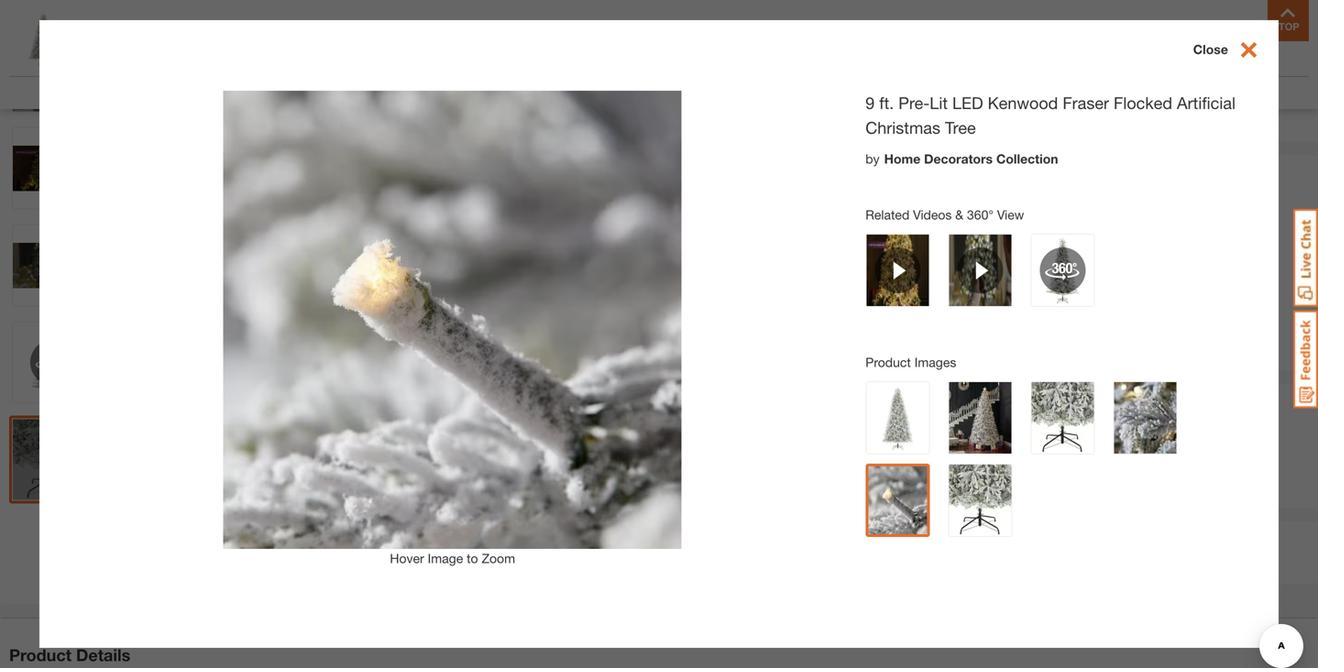 Task type: locate. For each thing, give the bounding box(es) containing it.
product inside 9 ft. pre-lit led kenwood fraser flocked artificial christmas tree main content
[[866, 355, 911, 370]]

image
[[361, 482, 397, 497], [428, 551, 463, 566]]

ft
[[871, 101, 880, 117]]

kenwood
[[988, 93, 1058, 113]]

by right the it
[[998, 404, 1012, 419]]

1 vertical spatial by
[[998, 404, 1012, 419]]

delivery
[[967, 217, 1037, 239]]

0 vertical spatial hover
[[323, 482, 358, 497]]

18 right monday,
[[1051, 248, 1065, 264]]

1 horizontal spatial zoom
[[482, 551, 515, 566]]

0 vertical spatial &
[[956, 207, 964, 222]]

9 left the 'ft.'
[[866, 93, 875, 113]]

free
[[832, 533, 867, 553]]

1 horizontal spatial image
[[428, 551, 463, 566]]

order within 1 hr 59 mins to get it by
[[799, 404, 1015, 419]]

available down -
[[824, 268, 874, 283]]

0 vertical spatial view
[[807, 3, 838, 20]]

0 horizontal spatial image
[[361, 482, 397, 497]]

product details button
[[0, 619, 1319, 668]]

view right 360°
[[997, 207, 1025, 222]]

to
[[843, 217, 861, 239], [950, 404, 962, 419], [400, 482, 412, 497], [467, 551, 478, 566]]

dec right -
[[854, 248, 878, 264]]

related
[[866, 207, 910, 222]]

&
[[956, 207, 964, 222], [872, 533, 883, 553]]

customer
[[1062, 85, 1118, 100]]

0 horizontal spatial view
[[807, 3, 838, 20]]

1 horizontal spatial available
[[992, 268, 1042, 283]]

1 vertical spatial hover image to zoom
[[390, 551, 515, 566]]

0 horizontal spatial hover
[[323, 482, 358, 497]]

mins
[[917, 404, 947, 419]]

0 horizontal spatial available
[[824, 268, 874, 283]]

& left 360°
[[956, 207, 964, 222]]

1 horizontal spatial view
[[997, 207, 1025, 222]]

1 horizontal spatial dec
[[854, 248, 878, 264]]

daly
[[847, 166, 872, 182]]

0 vertical spatial hover image to zoom
[[323, 482, 449, 497]]

by home decorators collection
[[866, 151, 1059, 166]]

None field
[[828, 458, 866, 497]]

& inside 9 ft. pre-lit led kenwood fraser flocked artificial christmas tree main content
[[956, 207, 964, 222]]

dec
[[799, 248, 823, 264], [854, 248, 878, 264], [1023, 248, 1047, 264]]

1 vertical spatial product
[[9, 646, 72, 665]]

view left more
[[807, 3, 838, 20]]

home decorators collection pre lit christmas trees 21hd10010 e1.1 image
[[13, 31, 94, 112]]

product
[[866, 355, 911, 370], [9, 646, 72, 665]]

9 for 9 ft. pre-lit led kenwood fraser flocked artificial christmas tree
[[866, 93, 875, 113]]

+ button
[[866, 458, 905, 497]]

or
[[1063, 533, 1079, 553]]

led
[[953, 93, 984, 113]]

zoom
[[415, 482, 449, 497], [482, 551, 515, 566]]

1 horizontal spatial 18
[[1051, 248, 1065, 264]]

1 vertical spatial &
[[872, 533, 883, 553]]

to inside 9 ft. pre-lit led kenwood fraser flocked artificial christmas tree main content
[[467, 551, 478, 566]]

1 horizontal spatial hover
[[390, 551, 424, 566]]

artificial
[[1177, 93, 1236, 113]]

9 inside '9 ft' 'button'
[[860, 101, 868, 117]]

3 dec from the left
[[1023, 248, 1047, 264]]

1 horizontal spatial details
[[880, 3, 925, 20]]

reviews
[[1122, 85, 1170, 100]]

1 vertical spatial image
[[428, 551, 463, 566]]

hover inside button
[[323, 482, 358, 497]]

0 vertical spatial 18
[[1051, 248, 1065, 264]]

available
[[824, 268, 874, 283], [992, 268, 1042, 283]]

hover image to zoom button
[[111, 0, 661, 499]]

1 horizontal spatial by
[[998, 404, 1012, 419]]

flocked
[[1114, 93, 1173, 113]]

easy
[[887, 533, 925, 553]]

details
[[880, 3, 925, 20], [76, 646, 130, 665]]

0 vertical spatial product
[[866, 355, 911, 370]]

customer reviews button
[[1062, 83, 1170, 102], [1062, 83, 1170, 102]]

0 horizontal spatial 18
[[799, 423, 813, 438]]

dec right monday,
[[1023, 248, 1047, 264]]

details inside product details button
[[76, 646, 130, 665]]

product for product details
[[9, 646, 72, 665]]

dec inside the delivery monday, dec 18 192 available
[[1023, 248, 1047, 264]]

daly city
[[847, 166, 898, 182]]

it
[[987, 404, 994, 419]]

1 vertical spatial store
[[1016, 533, 1058, 553]]

& right the "free"
[[872, 533, 883, 553]]

hover
[[323, 482, 358, 497], [390, 551, 424, 566]]

9
[[866, 93, 875, 113], [860, 101, 868, 117]]

0 horizontal spatial &
[[872, 533, 883, 553]]

9 left the 'ft'
[[860, 101, 868, 117]]

hover image to zoom
[[323, 482, 449, 497], [390, 551, 515, 566]]

9 inside the 9 ft. pre-lit led kenwood fraser flocked artificial christmas tree
[[866, 93, 875, 113]]

monday,
[[967, 248, 1019, 264]]

free & easy returns in store or online
[[832, 533, 1134, 553]]

0 vertical spatial image
[[361, 482, 397, 497]]

to inside ship to store dec 26 - dec 29 available
[[843, 217, 861, 239]]

fraser
[[1063, 93, 1109, 113]]

1 vertical spatial view
[[997, 207, 1025, 222]]

6329915406112 image
[[13, 225, 94, 306]]

9 ft button
[[849, 90, 891, 128]]

store
[[866, 217, 913, 239], [1016, 533, 1058, 553]]

1 horizontal spatial product
[[866, 355, 911, 370]]

1 vertical spatial hover
[[390, 551, 424, 566]]

hover image to zoom inside button
[[323, 482, 449, 497]]

product image image
[[14, 9, 73, 69]]

0 vertical spatial store
[[866, 217, 913, 239]]

0 vertical spatial by
[[866, 151, 880, 166]]

lit
[[930, 93, 948, 113]]

0 horizontal spatial zoom
[[415, 482, 449, 497]]

specifications button
[[430, 83, 511, 102], [430, 83, 511, 102]]

product inside button
[[9, 646, 72, 665]]

0 horizontal spatial product
[[9, 646, 72, 665]]

by inside 9 ft. pre-lit led kenwood fraser flocked artificial christmas tree main content
[[866, 151, 880, 166]]

specifications
[[430, 85, 511, 100]]

1 available from the left
[[824, 268, 874, 283]]

1 horizontal spatial &
[[956, 207, 964, 222]]

mon, december 18
[[799, 404, 1113, 438]]

0 horizontal spatial by
[[866, 151, 880, 166]]

0 horizontal spatial dec
[[799, 248, 823, 264]]

18 down order
[[799, 423, 813, 438]]

available down monday,
[[992, 268, 1042, 283]]

related videos & 360° view
[[866, 207, 1025, 222]]

0 horizontal spatial details
[[76, 646, 130, 665]]

2 available from the left
[[992, 268, 1042, 283]]

store up 29
[[866, 217, 913, 239]]

6329816941112 image
[[13, 128, 94, 209]]

tree
[[945, 118, 976, 137]]

close button
[[1194, 38, 1279, 63]]

2 horizontal spatial dec
[[1023, 248, 1047, 264]]

by up daly city
[[866, 151, 880, 166]]

daly city button
[[847, 166, 898, 182]]

0 horizontal spatial store
[[866, 217, 913, 239]]

1 vertical spatial 18
[[799, 423, 813, 438]]

18
[[1051, 248, 1065, 264], [799, 423, 813, 438]]

store right in at the bottom right of the page
[[1016, 533, 1058, 553]]

9 for 9 ft
[[860, 101, 868, 117]]

0 vertical spatial zoom
[[415, 482, 449, 497]]

1 vertical spatial details
[[76, 646, 130, 665]]

mon,
[[1015, 404, 1046, 419]]

view more details
[[807, 3, 925, 20]]

2 dec from the left
[[854, 248, 878, 264]]

view
[[807, 3, 838, 20], [997, 207, 1025, 222]]

returns
[[930, 533, 992, 553]]

feedback link image
[[1294, 310, 1319, 409]]

by
[[866, 151, 880, 166], [998, 404, 1012, 419]]

1 vertical spatial zoom
[[482, 551, 515, 566]]

live chat image
[[1294, 209, 1319, 307]]

hover inside 9 ft. pre-lit led kenwood fraser flocked artificial christmas tree main content
[[390, 551, 424, 566]]

product details
[[9, 646, 130, 665]]

dec left 26
[[799, 248, 823, 264]]

within
[[835, 404, 869, 419]]



Task type: describe. For each thing, give the bounding box(es) containing it.
order
[[799, 404, 832, 419]]

decorators
[[924, 151, 993, 166]]

ft.
[[880, 93, 894, 113]]

top button
[[1268, 0, 1309, 41]]

9 ft
[[860, 101, 880, 117]]

192
[[967, 268, 988, 283]]

close image
[[1229, 38, 1261, 61]]

christmas
[[866, 118, 941, 137]]

to inside button
[[400, 482, 412, 497]]

zoom inside 9 ft. pre-lit led kenwood fraser flocked artificial christmas tree main content
[[482, 551, 515, 566]]

pre-
[[899, 93, 930, 113]]

1 horizontal spatial store
[[1016, 533, 1058, 553]]

more
[[842, 3, 876, 20]]

delivery monday, dec 18 192 available
[[967, 217, 1065, 283]]

360°
[[967, 207, 994, 222]]

29
[[881, 248, 896, 264]]

26
[[827, 248, 841, 264]]

collection
[[997, 151, 1059, 166]]

available inside ship to store dec 26 - dec 29 available
[[824, 268, 874, 283]]

-
[[845, 248, 850, 264]]

zoom inside hover image to zoom button
[[415, 482, 449, 497]]

+
[[879, 464, 892, 491]]

view inside 9 ft. pre-lit led kenwood fraser flocked artificial christmas tree main content
[[997, 207, 1025, 222]]

1
[[873, 404, 880, 419]]

home decorators collection pre lit christmas trees 21hd10010 64.0 image
[[13, 0, 94, 14]]

online
[[1084, 533, 1134, 553]]

home decorators collection pre lit christmas trees 21hd10010 40.2 image
[[13, 420, 94, 500]]

close
[[1194, 42, 1229, 57]]

images
[[915, 355, 957, 370]]

9 ft. pre-lit led kenwood fraser flocked artificial christmas tree
[[866, 93, 1236, 137]]

product for product images
[[866, 355, 911, 370]]

image inside button
[[361, 482, 397, 497]]

store inside ship to store dec 26 - dec 29 available
[[866, 217, 913, 239]]

18 inside the delivery monday, dec 18 192 available
[[1051, 248, 1065, 264]]

ship
[[799, 217, 838, 239]]

available inside the delivery monday, dec 18 192 available
[[992, 268, 1042, 283]]

image inside 9 ft. pre-lit led kenwood fraser flocked artificial christmas tree main content
[[428, 551, 463, 566]]

home
[[884, 151, 921, 166]]

18 inside the mon, december 18
[[799, 423, 813, 438]]

hr
[[883, 404, 896, 419]]

59
[[899, 404, 914, 419]]

december
[[1049, 404, 1113, 419]]

videos
[[913, 207, 952, 222]]

316124656_s01 image
[[13, 322, 94, 403]]

customer reviews
[[1062, 85, 1170, 100]]

city
[[875, 166, 898, 182]]

1 dec from the left
[[799, 248, 823, 264]]

0 vertical spatial details
[[880, 3, 925, 20]]

get
[[965, 404, 984, 419]]

hover image to zoom inside 9 ft. pre-lit led kenwood fraser flocked artificial christmas tree main content
[[390, 551, 515, 566]]

ship to store dec 26 - dec 29 available
[[799, 217, 913, 283]]

view more details link
[[807, 3, 925, 20]]

product images
[[866, 355, 957, 370]]

in
[[997, 533, 1011, 553]]

9 ft. pre-lit led kenwood fraser flocked artificial christmas tree main content
[[0, 0, 1319, 668]]

94015
[[832, 423, 868, 438]]



Task type: vqa. For each thing, say whether or not it's contained in the screenshot.
the rightmost details
yes



